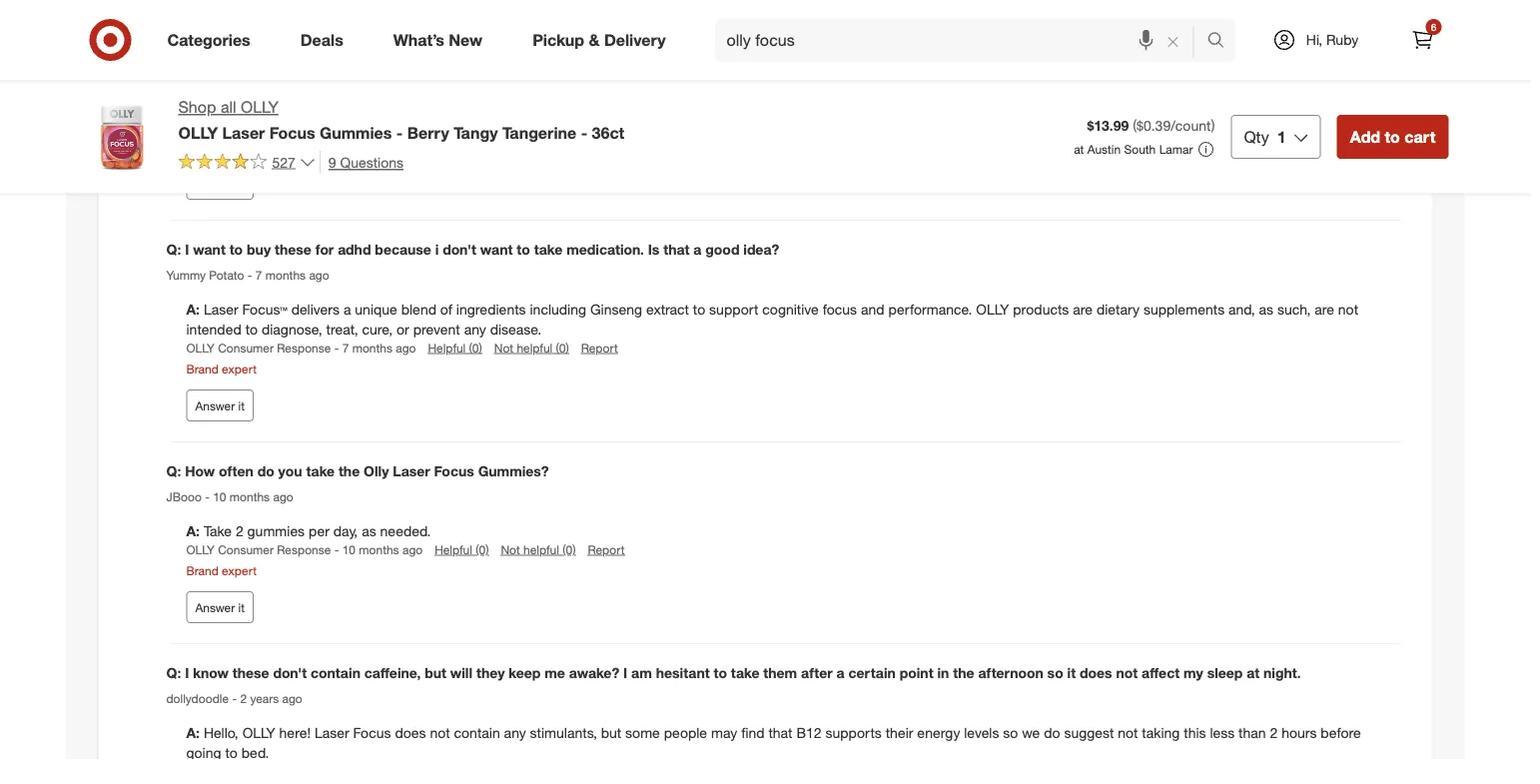 Task type: describe. For each thing, give the bounding box(es) containing it.
answer it for want
[[195, 398, 245, 413]]

to inside q: i know these don't contain caffeine, but will they keep me awake? i am hesitant to take them after a certain point in the afternoon so it does not affect my sleep at night. dollydoodle - 2 years ago
[[714, 664, 727, 682]]

deals
[[300, 30, 343, 50]]

dietary
[[1097, 300, 1140, 318]]

1 horizontal spatial at
[[1074, 142, 1084, 157]]

supplements
[[1144, 300, 1225, 318]]

helpful for because
[[428, 340, 466, 355]]

- down 'day,'
[[334, 542, 339, 557]]

not for i
[[494, 340, 514, 355]]

(0) for olly consumer response - 10 months ago
[[563, 542, 576, 557]]

to inside from my experience these gummies work really well, with 1 caviat: if you have adhd they will not force you to focus on specifically what you're avoiding, it will make you hyperfocus on something else.
[[878, 100, 891, 117]]

that inside q: i want to buy these for adhd because i don't want to take medication. is that a good idea? yummy potato - 7 months ago
[[664, 241, 690, 258]]

blend
[[401, 300, 437, 318]]

or
[[397, 320, 409, 338]]

unique
[[355, 300, 397, 318]]

1 horizontal spatial 1
[[1277, 127, 1286, 146]]

do inside q: how often do you take the olly laser focus gummies? jbooo - 10 months ago
[[257, 462, 274, 480]]

b12
[[797, 724, 822, 741]]

1 vertical spatial 7
[[342, 340, 349, 355]]

1 brand expert from the top
[[186, 71, 257, 86]]

helpful  (0) button for i
[[428, 339, 482, 356]]

report button for olly consumer response - 7 months ago
[[581, 339, 618, 356]]

527 link
[[178, 151, 316, 175]]

image of olly laser focus gummies - berry tangy tangerine - 36ct image
[[82, 96, 162, 176]]

it inside q: i know these don't contain caffeine, but will they keep me awake? i am hesitant to take them after a certain point in the afternoon so it does not affect my sleep at night. dollydoodle - 2 years ago
[[1067, 664, 1076, 682]]

really
[[470, 100, 503, 117]]

expert for do
[[222, 563, 257, 578]]

2 are from the left
[[1315, 300, 1335, 318]]

months inside q: i want to buy these for adhd because i don't want to take medication. is that a good idea? yummy potato - 7 months ago
[[266, 267, 306, 282]]

healthy
[[990, 10, 1035, 27]]

olly down email
[[186, 50, 215, 65]]

afternoon
[[978, 664, 1044, 682]]

less
[[1210, 724, 1235, 741]]

$13.99 ( $0.39 /count )
[[1087, 117, 1215, 134]]

answer it for often
[[195, 600, 245, 615]]

am
[[631, 664, 652, 682]]

9 questions link
[[320, 151, 404, 174]]

treat,
[[326, 320, 358, 338]]

what's new link
[[376, 18, 508, 62]]

prevent
[[413, 320, 460, 338]]

take
[[204, 522, 232, 540]]

shop all olly olly laser focus gummies - berry tangy tangerine - 36ct
[[178, 97, 625, 142]]

olly up 'else.'
[[241, 97, 278, 117]]

$0.39
[[1137, 117, 1171, 134]]

0 vertical spatial helpful
[[400, 140, 436, 155]]

extract
[[646, 300, 689, 318]]

1 horizontal spatial 10
[[342, 542, 356, 557]]

pickup & delivery link
[[516, 18, 691, 62]]

my inside q: i know these don't contain caffeine, but will they keep me awake? i am hesitant to take them after a certain point in the afternoon so it does not affect my sleep at night. dollydoodle - 2 years ago
[[1184, 664, 1204, 682]]

10 inside q: how often do you take the olly laser focus gummies? jbooo - 10 months ago
[[213, 489, 226, 504]]

dose
[[456, 10, 487, 27]]

to up ingredients
[[517, 241, 530, 258]]

months down needed.
[[359, 542, 399, 557]]

olly consumer response - 4 years ago
[[186, 50, 405, 65]]

ruby
[[1327, 31, 1359, 48]]

clear,
[[831, 10, 864, 27]]

lamar
[[1159, 142, 1193, 157]]

1 brand from the top
[[186, 71, 219, 86]]

What can we help you find? suggestions appear below search field
[[715, 18, 1212, 62]]

focus inside from my experience these gummies work really well, with 1 caviat: if you have adhd they will not force you to focus on specifically what you're avoiding, it will make you hyperfocus on something else.
[[895, 100, 929, 117]]

hesitant
[[656, 664, 710, 682]]

tangy
[[454, 123, 498, 142]]

not helpful  (0) for don't
[[494, 340, 569, 355]]

point
[[900, 664, 934, 682]]

a: take 2 gummies per day, as needed.
[[186, 522, 431, 540]]

but inside q: i know these don't contain caffeine, but will they keep me awake? i am hesitant to take them after a certain point in the afternoon so it does not affect my sleep at night. dollydoodle - 2 years ago
[[425, 664, 447, 682]]

1 answer it from the top
[[195, 176, 245, 191]]

questions
[[340, 153, 404, 171]]

- left berry
[[396, 123, 403, 142]]

support inside hello! laser focus contains an effective dose of an herb called american ginseng shown to support clear, focused thinking in healthy young adults. if you have any further questions please email us at hello@olly.com.
[[778, 10, 827, 27]]

consumer for do
[[218, 542, 274, 557]]

- left 8 in the left of the page
[[217, 140, 222, 155]]

olly inside laser focus™ delivers a unique blend of ingredients including ginseng extract to support cognitive focus and performance. olly products are dietary supplements and, as such, are not intended to diagnose, treat, cure, or prevent any disease.
[[976, 300, 1009, 318]]

before
[[1321, 724, 1361, 741]]

ginseng
[[664, 10, 713, 27]]

such,
[[1278, 300, 1311, 318]]

ago down 'else.'
[[279, 140, 299, 155]]

q: for q: i want to buy these for adhd because i don't want to take medication. is that a good idea?
[[166, 241, 181, 258]]

1 vertical spatial gummies
[[247, 522, 305, 540]]

ago down or
[[396, 340, 416, 355]]

1 answer it button from the top
[[186, 168, 254, 200]]

ago inside q: how often do you take the olly laser focus gummies? jbooo - 10 months ago
[[273, 489, 293, 504]]

specifically
[[953, 100, 1022, 117]]

does inside q: i know these don't contain caffeine, but will they keep me awake? i am hesitant to take them after a certain point in the afternoon so it does not affect my sleep at night. dollydoodle - 2 years ago
[[1080, 664, 1112, 682]]

because
[[375, 241, 431, 258]]

olly down take
[[186, 542, 215, 557]]

contains
[[323, 10, 377, 27]]

to down focus™
[[245, 320, 258, 338]]

&
[[589, 30, 600, 50]]

laser focus™ delivers a unique blend of ingredients including ginseng extract to support cognitive focus and performance. olly products are dietary supplements and, as such, are not intended to diagnose, treat, cure, or prevent any disease.
[[186, 300, 1359, 338]]

0 vertical spatial not
[[377, 140, 396, 155]]

needed.
[[380, 522, 431, 540]]

ago inside q: i want to buy these for adhd because i don't want to take medication. is that a good idea? yummy potato - 7 months ago
[[309, 267, 329, 282]]

- left "4"
[[334, 50, 339, 65]]

olly down the intended
[[186, 340, 215, 355]]

pickup & delivery
[[533, 30, 666, 50]]

potato
[[209, 267, 244, 282]]

going
[[186, 744, 221, 759]]

take inside q: i know these don't contain caffeine, but will they keep me awake? i am hesitant to take them after a certain point in the afternoon so it does not affect my sleep at night. dollydoodle - 2 years ago
[[731, 664, 760, 682]]

thinking
[[922, 10, 971, 27]]

not helpful  (0) for gummies?
[[501, 542, 576, 557]]

bed.
[[241, 744, 269, 759]]

1 expert from the top
[[222, 71, 257, 86]]

report button for tricia - 8 months ago
[[464, 139, 501, 156]]

awake?
[[569, 664, 620, 682]]

olly down shop
[[178, 123, 218, 142]]

to right extract
[[693, 300, 706, 318]]

shop
[[178, 97, 216, 117]]

brand for how
[[186, 563, 219, 578]]

dollydoodle
[[166, 691, 229, 706]]

report for olly consumer response - 10 months ago
[[588, 542, 625, 557]]

medication.
[[567, 241, 644, 258]]

you up qty
[[1235, 100, 1257, 117]]

have inside hello! laser focus contains an effective dose of an herb called american ginseng shown to support clear, focused thinking in healthy young adults. if you have any further questions please email us at hello@olly.com.
[[1164, 10, 1194, 27]]

1 inside from my experience these gummies work really well, with 1 caviat: if you have adhd they will not force you to focus on specifically what you're avoiding, it will make you hyperfocus on something else.
[[568, 100, 575, 117]]

tangerine
[[502, 123, 577, 142]]

helpful  (0) for focus
[[435, 542, 489, 557]]

email
[[186, 30, 220, 47]]

it for olly consumer response - 10 months ago
[[238, 600, 245, 615]]

focus inside laser focus™ delivers a unique blend of ingredients including ginseng extract to support cognitive focus and performance. olly products are dietary supplements and, as such, are not intended to diagnose, treat, cure, or prevent any disease.
[[823, 300, 857, 318]]

a: for hello, olly here! laser focus does not contain any stimulants, but some people may find that b12 supports their energy levels so we do suggest not taking this less than 2 hours before going to bed.
[[186, 724, 204, 741]]

from my experience these gummies work really well, with 1 caviat: if you have adhd they will not force you to focus on specifically what you're avoiding, it will make you hyperfocus on something else.
[[186, 100, 1351, 137]]

laser inside q: how often do you take the olly laser focus gummies? jbooo - 10 months ago
[[393, 462, 430, 480]]

- down treat,
[[334, 340, 339, 355]]

1 an from the left
[[380, 10, 396, 27]]

categories
[[167, 30, 250, 50]]

2 inside the hello, olly here! laser focus does not contain any stimulants, but some people may find that b12 supports their energy levels so we do suggest not taking this less than 2 hours before going to bed.
[[1270, 724, 1278, 741]]

not inside q: i know these don't contain caffeine, but will they keep me awake? i am hesitant to take them after a certain point in the afternoon so it does not affect my sleep at night. dollydoodle - 2 years ago
[[1116, 664, 1138, 682]]

energy
[[917, 724, 960, 741]]

6 link
[[1401, 18, 1445, 62]]

per
[[309, 522, 330, 540]]

q: for q: how often do you take the olly laser focus gummies?
[[166, 462, 181, 480]]

months down 'else.'
[[235, 140, 275, 155]]

to inside hello! laser focus contains an effective dose of an herb called american ginseng shown to support clear, focused thinking in healthy young adults. if you have any further questions please email us at hello@olly.com.
[[762, 10, 774, 27]]

2 an from the left
[[507, 10, 523, 27]]

not helpful  (0) button for don't
[[494, 339, 569, 356]]

laser inside shop all olly olly laser focus gummies - berry tangy tangerine - 36ct
[[222, 123, 265, 142]]

questions
[[1269, 10, 1330, 27]]

add to cart button
[[1337, 115, 1449, 159]]

after
[[801, 664, 833, 682]]

helpful  (0) for i
[[428, 340, 482, 355]]

the inside q: how often do you take the olly laser focus gummies? jbooo - 10 months ago
[[339, 462, 360, 480]]

my inside from my experience these gummies work really well, with 1 caviat: if you have adhd they will not force you to focus on specifically what you're avoiding, it will make you hyperfocus on something else.
[[240, 100, 258, 117]]

something
[[186, 120, 252, 137]]

- inside q: i want to buy these for adhd because i don't want to take medication. is that a good idea? yummy potato - 7 months ago
[[248, 267, 252, 282]]

adhd
[[338, 241, 371, 258]]

these inside q: i want to buy these for adhd because i don't want to take medication. is that a good idea? yummy potato - 7 months ago
[[275, 241, 312, 258]]

laser inside hello! laser focus contains an effective dose of an herb called american ginseng shown to support clear, focused thinking in healthy young adults. if you have any further questions please email us at hello@olly.com.
[[243, 10, 278, 27]]

add to cart
[[1350, 127, 1436, 146]]

of inside laser focus™ delivers a unique blend of ingredients including ginseng extract to support cognitive focus and performance. olly products are dietary supplements and, as such, are not intended to diagnose, treat, cure, or prevent any disease.
[[440, 300, 453, 318]]

of inside hello! laser focus contains an effective dose of an herb called american ginseng shown to support clear, focused thinking in healthy young adults. if you have any further questions please email us at hello@olly.com.
[[491, 10, 503, 27]]

keep
[[509, 664, 541, 682]]

young
[[1039, 10, 1077, 27]]

at inside hello! laser focus contains an effective dose of an herb called american ginseng shown to support clear, focused thinking in healthy young adults. if you have any further questions please email us at hello@olly.com.
[[242, 30, 254, 47]]

q: how often do you take the olly laser focus gummies? jbooo - 10 months ago
[[166, 462, 549, 504]]

0 vertical spatial years
[[352, 50, 381, 65]]

gummies?
[[478, 462, 549, 480]]

7 inside q: i want to buy these for adhd because i don't want to take medication. is that a good idea? yummy potato - 7 months ago
[[256, 267, 262, 282]]

have inside from my experience these gummies work really well, with 1 caviat: if you have adhd they will not force you to focus on specifically what you're avoiding, it will make you hyperfocus on something else.
[[662, 100, 691, 117]]

report button for olly consumer response - 10 months ago
[[588, 541, 625, 558]]

response for these
[[277, 340, 331, 355]]

you right force
[[852, 100, 875, 117]]

not inside from my experience these gummies work really well, with 1 caviat: if you have adhd they will not force you to focus on specifically what you're avoiding, it will make you hyperfocus on something else.
[[792, 100, 813, 117]]

adhd
[[695, 100, 734, 117]]

ago down needed.
[[403, 542, 423, 557]]

suggest
[[1064, 724, 1114, 741]]

certain
[[849, 664, 896, 682]]

gummies inside from my experience these gummies work really well, with 1 caviat: if you have adhd they will not force you to focus on specifically what you're avoiding, it will make you hyperfocus on something else.
[[374, 100, 432, 117]]

don't inside q: i know these don't contain caffeine, but will they keep me awake? i am hesitant to take them after a certain point in the afternoon so it does not affect my sleep at night. dollydoodle - 2 years ago
[[273, 664, 307, 682]]

- left 36ct
[[581, 123, 588, 142]]

consumer for to
[[218, 340, 274, 355]]

austin
[[1088, 142, 1121, 157]]

0 vertical spatial not helpful  (0) button
[[377, 139, 452, 156]]

8
[[225, 140, 232, 155]]

q: for q: i know these don't contain caffeine, but will they keep me awake? i am hesitant to take them after a certain point in the afternoon so it does not affect my sleep at night.
[[166, 664, 181, 682]]

what
[[1026, 100, 1056, 117]]

focus inside shop all olly olly laser focus gummies - berry tangy tangerine - 36ct
[[269, 123, 315, 142]]

not for focus
[[501, 542, 520, 557]]

all
[[221, 97, 236, 117]]

products
[[1013, 300, 1069, 318]]

any inside laser focus™ delivers a unique blend of ingredients including ginseng extract to support cognitive focus and performance. olly products are dietary supplements and, as such, are not intended to diagnose, treat, cure, or prevent any disease.
[[464, 320, 486, 338]]

9
[[329, 153, 336, 171]]

2 horizontal spatial will
[[1173, 100, 1193, 117]]

they inside q: i know these don't contain caffeine, but will they keep me awake? i am hesitant to take them after a certain point in the afternoon so it does not affect my sleep at night. dollydoodle - 2 years ago
[[476, 664, 505, 682]]

well,
[[507, 100, 534, 117]]



Task type: locate. For each thing, give the bounding box(es) containing it.
take left olly on the bottom left of page
[[306, 462, 335, 480]]

not
[[377, 140, 396, 155], [494, 340, 514, 355], [501, 542, 520, 557]]

1 vertical spatial contain
[[454, 724, 500, 741]]

if inside hello! laser focus contains an effective dose of an herb called american ginseng shown to support clear, focused thinking in healthy young adults. if you have any further questions please email us at hello@olly.com.
[[1126, 10, 1134, 27]]

not helpful  (0) button down work
[[377, 139, 452, 156]]

2 right take
[[236, 522, 243, 540]]

- inside q: how often do you take the olly laser focus gummies? jbooo - 10 months ago
[[205, 489, 210, 504]]

1 vertical spatial so
[[1003, 724, 1018, 741]]

ago up here!
[[282, 691, 302, 706]]

their
[[886, 724, 914, 741]]

helpful for gummies?
[[524, 542, 559, 557]]

olly up 'bed.'
[[242, 724, 275, 741]]

answer down 527 link
[[195, 176, 235, 191]]

1 vertical spatial they
[[476, 664, 505, 682]]

3 consumer from the top
[[218, 542, 274, 557]]

2 vertical spatial brand
[[186, 563, 219, 578]]

0 horizontal spatial 10
[[213, 489, 226, 504]]

sleep
[[1207, 664, 1243, 682]]

tricia
[[186, 140, 214, 155]]

delivers
[[291, 300, 340, 318]]

2 answer from the top
[[195, 398, 235, 413]]

0 vertical spatial take
[[534, 241, 563, 258]]

focus
[[282, 10, 320, 27], [269, 123, 315, 142], [434, 462, 474, 480], [353, 724, 391, 741]]

olly consumer response - 7 months ago
[[186, 340, 416, 355]]

0 horizontal spatial do
[[257, 462, 274, 480]]

laser right hello! on the left
[[243, 10, 278, 27]]

is
[[648, 241, 660, 258]]

0 vertical spatial answer it
[[195, 176, 245, 191]]

1 a: from the top
[[186, 100, 204, 117]]

i inside q: i want to buy these for adhd because i don't want to take medication. is that a good idea? yummy potato - 7 months ago
[[185, 241, 189, 258]]

these right know
[[233, 664, 269, 682]]

it right afternoon
[[1067, 664, 1076, 682]]

helpful  (0) button
[[428, 339, 482, 356], [435, 541, 489, 558]]

2 vertical spatial helpful
[[524, 542, 559, 557]]

0 vertical spatial support
[[778, 10, 827, 27]]

a
[[694, 241, 702, 258], [344, 300, 351, 318], [837, 664, 845, 682]]

taking
[[1142, 724, 1180, 741]]

do inside the hello, olly here! laser focus does not contain any stimulants, but some people may find that b12 supports their energy levels so we do suggest not taking this less than 2 hours before going to bed.
[[1044, 724, 1060, 741]]

1 vertical spatial don't
[[273, 664, 307, 682]]

0 vertical spatial answer it button
[[186, 168, 254, 200]]

performance.
[[889, 300, 973, 318]]

us
[[224, 30, 238, 47]]

1 vertical spatial answer it button
[[186, 390, 254, 421]]

at
[[242, 30, 254, 47], [1074, 142, 1084, 157], [1247, 664, 1260, 682]]

that inside the hello, olly here! laser focus does not contain any stimulants, but some people may find that b12 supports their energy levels so we do suggest not taking this less than 2 hours before going to bed.
[[769, 724, 793, 741]]

laser inside the hello, olly here! laser focus does not contain any stimulants, but some people may find that b12 supports their energy levels so we do suggest not taking this less than 2 hours before going to bed.
[[315, 724, 349, 741]]

caffeine,
[[364, 664, 421, 682]]

1 vertical spatial not
[[494, 340, 514, 355]]

1 consumer from the top
[[218, 50, 274, 65]]

0 vertical spatial any
[[1197, 10, 1220, 27]]

american
[[600, 10, 660, 27]]

not right (3)
[[377, 140, 396, 155]]

not helpful  (0) down disease.
[[494, 340, 569, 355]]

0 vertical spatial 7
[[256, 267, 262, 282]]

they
[[738, 100, 765, 117], [476, 664, 505, 682]]

these inside from my experience these gummies work really well, with 1 caviat: if you have adhd they will not force you to focus on specifically what you're avoiding, it will make you hyperfocus on something else.
[[336, 100, 370, 117]]

answer up know
[[195, 600, 235, 615]]

olly
[[364, 462, 389, 480]]

shown
[[717, 10, 758, 27]]

7
[[256, 267, 262, 282], [342, 340, 349, 355]]

hello@olly.com.
[[258, 30, 353, 47]]

i up yummy on the left top of the page
[[185, 241, 189, 258]]

1 are from the left
[[1073, 300, 1093, 318]]

it down 527 link
[[238, 176, 245, 191]]

does down caffeine, at the left of the page
[[395, 724, 426, 741]]

it for olly consumer response - 7 months ago
[[238, 398, 245, 413]]

so right afternoon
[[1048, 664, 1064, 682]]

hours
[[1282, 724, 1317, 741]]

0 horizontal spatial these
[[233, 664, 269, 682]]

not helpful  (0) down work
[[377, 140, 452, 155]]

months inside q: how often do you take the olly laser focus gummies? jbooo - 10 months ago
[[230, 489, 270, 504]]

report for tricia - 8 months ago
[[464, 140, 501, 155]]

0 horizontal spatial as
[[362, 522, 376, 540]]

brand up shop
[[186, 71, 219, 86]]

0 vertical spatial contain
[[311, 664, 361, 682]]

2 inside q: i know these don't contain caffeine, but will they keep me awake? i am hesitant to take them after a certain point in the afternoon so it does not affect my sleep at night. dollydoodle - 2 years ago
[[240, 691, 247, 706]]

to inside the hello, olly here! laser focus does not contain any stimulants, but some people may find that b12 supports their energy levels so we do suggest not taking this less than 2 hours before going to bed.
[[225, 744, 238, 759]]

answer for often
[[195, 600, 235, 615]]

0 horizontal spatial 1
[[568, 100, 575, 117]]

ginseng
[[590, 300, 642, 318]]

1 horizontal spatial are
[[1315, 300, 1335, 318]]

brand expert up all
[[186, 71, 257, 86]]

want right i
[[480, 241, 513, 258]]

gummies
[[374, 100, 432, 117], [247, 522, 305, 540]]

(0) for olly consumer response - 7 months ago
[[556, 340, 569, 355]]

them
[[764, 664, 797, 682]]

2 horizontal spatial any
[[1197, 10, 1220, 27]]

expert up all
[[222, 71, 257, 86]]

contain inside the hello, olly here! laser focus does not contain any stimulants, but some people may find that b12 supports their energy levels so we do suggest not taking this less than 2 hours before going to bed.
[[454, 724, 500, 741]]

i left know
[[185, 664, 189, 682]]

2 on from the left
[[1336, 100, 1351, 117]]

a inside laser focus™ delivers a unique blend of ingredients including ginseng extract to support cognitive focus and performance. olly products are dietary supplements and, as such, are not intended to diagnose, treat, cure, or prevent any disease.
[[344, 300, 351, 318]]

yummy
[[166, 267, 206, 282]]

force
[[816, 100, 848, 117]]

brand for i
[[186, 361, 219, 376]]

to right force
[[878, 100, 891, 117]]

2 vertical spatial answer it button
[[186, 591, 254, 623]]

a: for from my experience these gummies work really well, with 1 caviat: if you have adhd they will not force you to focus on specifically what you're avoiding, it will make you hyperfocus on something else.
[[186, 100, 204, 117]]

you inside q: how often do you take the olly laser focus gummies? jbooo - 10 months ago
[[278, 462, 302, 480]]

helpful  (0) button down gummies?
[[435, 541, 489, 558]]

3 response from the top
[[277, 542, 331, 557]]

any inside the hello, olly here! laser focus does not contain any stimulants, but some people may find that b12 supports their energy levels so we do suggest not taking this less than 2 hours before going to bed.
[[504, 724, 526, 741]]

response down diagnose,
[[277, 340, 331, 355]]

ago down what's
[[384, 50, 405, 65]]

do
[[257, 462, 274, 480], [1044, 724, 1060, 741]]

a inside q: i know these don't contain caffeine, but will they keep me awake? i am hesitant to take them after a certain point in the afternoon so it does not affect my sleep at night. dollydoodle - 2 years ago
[[837, 664, 845, 682]]

1 vertical spatial as
[[362, 522, 376, 540]]

report
[[570, 50, 607, 65], [464, 140, 501, 155], [581, 340, 618, 355], [588, 542, 625, 557]]

brand expert
[[186, 71, 257, 86], [186, 361, 257, 376], [186, 563, 257, 578]]

2 vertical spatial q:
[[166, 664, 181, 682]]

1 horizontal spatial as
[[1259, 300, 1274, 318]]

2 a: from the top
[[186, 300, 204, 318]]

1 horizontal spatial my
[[1184, 664, 1204, 682]]

2 answer it from the top
[[195, 398, 245, 413]]

people
[[664, 724, 707, 741]]

2 horizontal spatial these
[[336, 100, 370, 117]]

3 q: from the top
[[166, 664, 181, 682]]

years up 'bed.'
[[250, 691, 279, 706]]

support
[[778, 10, 827, 27], [709, 300, 759, 318]]

helpful inside button
[[311, 140, 349, 155]]

years
[[352, 50, 381, 65], [250, 691, 279, 706]]

at inside q: i know these don't contain caffeine, but will they keep me awake? i am hesitant to take them after a certain point in the afternoon so it does not affect my sleep at night. dollydoodle - 2 years ago
[[1247, 664, 1260, 682]]

0 vertical spatial my
[[240, 100, 258, 117]]

2 vertical spatial brand expert
[[186, 563, 257, 578]]

1 horizontal spatial will
[[769, 100, 788, 117]]

so left the we
[[1003, 724, 1018, 741]]

q: inside q: how often do you take the olly laser focus gummies? jbooo - 10 months ago
[[166, 462, 181, 480]]

with
[[538, 100, 564, 117]]

1 vertical spatial answer it
[[195, 398, 245, 413]]

they inside from my experience these gummies work really well, with 1 caviat: if you have adhd they will not force you to focus on specifically what you're avoiding, it will make you hyperfocus on something else.
[[738, 100, 765, 117]]

called
[[559, 10, 596, 27]]

it down olly consumer response - 10 months ago on the left
[[238, 600, 245, 615]]

2 brand expert from the top
[[186, 361, 257, 376]]

laser down all
[[222, 123, 265, 142]]

not helpful  (0) button for gummies?
[[501, 541, 576, 558]]

consumer down us on the top of the page
[[218, 50, 274, 65]]

at right us on the top of the page
[[242, 30, 254, 47]]

focus inside the hello, olly here! laser focus does not contain any stimulants, but some people may find that b12 supports their energy levels so we do suggest not taking this less than 2 hours before going to bed.
[[353, 724, 391, 741]]

years inside q: i know these don't contain caffeine, but will they keep me awake? i am hesitant to take them after a certain point in the afternoon so it does not affect my sleep at night. dollydoodle - 2 years ago
[[250, 691, 279, 706]]

not helpful  (0)
[[377, 140, 452, 155], [494, 340, 569, 355], [501, 542, 576, 557]]

answer for want
[[195, 398, 235, 413]]

q: up yummy on the left top of the page
[[166, 241, 181, 258]]

1 horizontal spatial an
[[507, 10, 523, 27]]

these
[[336, 100, 370, 117], [275, 241, 312, 258], [233, 664, 269, 682]]

i for want
[[185, 241, 189, 258]]

2 right dollydoodle
[[240, 691, 247, 706]]

0 horizontal spatial the
[[339, 462, 360, 480]]

0 horizontal spatial a
[[344, 300, 351, 318]]

and,
[[1229, 300, 1255, 318]]

i for know
[[185, 664, 189, 682]]

1 horizontal spatial that
[[769, 724, 793, 741]]

)
[[1211, 117, 1215, 134]]

to inside button
[[1385, 127, 1400, 146]]

1 vertical spatial 10
[[342, 542, 356, 557]]

1 vertical spatial my
[[1184, 664, 1204, 682]]

(
[[1133, 117, 1137, 134]]

0 vertical spatial at
[[242, 30, 254, 47]]

not helpful  (0) button down disease.
[[494, 339, 569, 356]]

0 vertical spatial of
[[491, 10, 503, 27]]

0 horizontal spatial any
[[464, 320, 486, 338]]

brand expert for often
[[186, 563, 257, 578]]

0 vertical spatial gummies
[[374, 100, 432, 117]]

helpful  (0) button for focus
[[435, 541, 489, 558]]

further
[[1223, 10, 1265, 27]]

1 want from the left
[[193, 241, 226, 258]]

if inside from my experience these gummies work really well, with 1 caviat: if you have adhd they will not force you to focus on specifically what you're avoiding, it will make you hyperfocus on something else.
[[624, 100, 632, 117]]

night.
[[1264, 664, 1301, 682]]

add
[[1350, 127, 1381, 146]]

laser right olly on the bottom left of page
[[393, 462, 430, 480]]

1 vertical spatial does
[[395, 724, 426, 741]]

to right shown
[[762, 10, 774, 27]]

laser right here!
[[315, 724, 349, 741]]

olly
[[186, 50, 215, 65], [241, 97, 278, 117], [178, 123, 218, 142], [976, 300, 1009, 318], [186, 340, 215, 355], [186, 542, 215, 557], [242, 724, 275, 741]]

2 response from the top
[[277, 340, 331, 355]]

1 vertical spatial if
[[624, 100, 632, 117]]

me
[[545, 664, 565, 682]]

these for gummies
[[336, 100, 370, 117]]

1 horizontal spatial they
[[738, 100, 765, 117]]

response down a: take 2 gummies per day, as needed.
[[277, 542, 331, 557]]

0 horizontal spatial in
[[937, 664, 949, 682]]

0 vertical spatial 10
[[213, 489, 226, 504]]

2 expert from the top
[[222, 361, 257, 376]]

helpful  (3) button
[[311, 139, 365, 156]]

$13.99
[[1087, 117, 1129, 134]]

q: i know these don't contain caffeine, but will they keep me awake? i am hesitant to take them after a certain point in the afternoon so it does not affect my sleep at night. dollydoodle - 2 years ago
[[166, 664, 1301, 706]]

3 a: from the top
[[186, 522, 200, 540]]

not down disease.
[[494, 340, 514, 355]]

1 vertical spatial take
[[306, 462, 335, 480]]

here!
[[279, 724, 311, 741]]

- right jbooo
[[205, 489, 210, 504]]

a:
[[186, 100, 204, 117], [186, 300, 204, 318], [186, 522, 200, 540], [186, 724, 204, 741]]

olly inside the hello, olly here! laser focus does not contain any stimulants, but some people may find that b12 supports their energy levels so we do suggest not taking this less than 2 hours before going to bed.
[[242, 724, 275, 741]]

do right the often
[[257, 462, 274, 480]]

7 down treat,
[[342, 340, 349, 355]]

10
[[213, 489, 226, 504], [342, 542, 356, 557]]

focus™
[[242, 300, 287, 318]]

intended
[[186, 320, 242, 338]]

1 horizontal spatial on
[[1336, 100, 1351, 117]]

10 down 'day,'
[[342, 542, 356, 557]]

report for olly consumer response - 7 months ago
[[581, 340, 618, 355]]

an up what's
[[380, 10, 396, 27]]

these for don't
[[233, 664, 269, 682]]

answer it button for often
[[186, 591, 254, 623]]

2 vertical spatial not
[[501, 542, 520, 557]]

any up search at the top right
[[1197, 10, 1220, 27]]

years right "4"
[[352, 50, 381, 65]]

1 vertical spatial not helpful  (0)
[[494, 340, 569, 355]]

2 answer it button from the top
[[186, 390, 254, 421]]

4 a: from the top
[[186, 724, 204, 741]]

take inside q: i want to buy these for adhd because i don't want to take medication. is that a good idea? yummy potato - 7 months ago
[[534, 241, 563, 258]]

you inside hello! laser focus contains an effective dose of an herb called american ginseng shown to support clear, focused thinking in healthy young adults. if you have any further questions please email us at hello@olly.com.
[[1138, 10, 1160, 27]]

1 answer from the top
[[195, 176, 235, 191]]

0 vertical spatial the
[[339, 462, 360, 480]]

so inside q: i know these don't contain caffeine, but will they keep me awake? i am hesitant to take them after a certain point in the afternoon so it does not affect my sleep at night. dollydoodle - 2 years ago
[[1048, 664, 1064, 682]]

contain left stimulants,
[[454, 724, 500, 741]]

will inside q: i know these don't contain caffeine, but will they keep me awake? i am hesitant to take them after a certain point in the afternoon so it does not affect my sleep at night. dollydoodle - 2 years ago
[[450, 664, 473, 682]]

0 horizontal spatial of
[[440, 300, 453, 318]]

6
[[1431, 20, 1437, 33]]

months down cure,
[[352, 340, 393, 355]]

on left specifically on the right of page
[[933, 100, 949, 117]]

to right add
[[1385, 127, 1400, 146]]

to left the buy
[[229, 241, 243, 258]]

1 vertical spatial q:
[[166, 462, 181, 480]]

0 vertical spatial 2
[[236, 522, 243, 540]]

qty
[[1244, 127, 1270, 146]]

any down ingredients
[[464, 320, 486, 338]]

it for a:
[[238, 176, 245, 191]]

focused
[[868, 10, 918, 27]]

helpful for don't
[[517, 340, 553, 355]]

0 vertical spatial don't
[[443, 241, 476, 258]]

for
[[315, 241, 334, 258]]

focus up hello@olly.com.
[[282, 10, 320, 27]]

take inside q: how often do you take the olly laser focus gummies? jbooo - 10 months ago
[[306, 462, 335, 480]]

a: left take
[[186, 522, 200, 540]]

(0) for tricia - 8 months ago
[[439, 140, 452, 155]]

will left keep
[[450, 664, 473, 682]]

0 vertical spatial consumer
[[218, 50, 274, 65]]

don't
[[443, 241, 476, 258], [273, 664, 307, 682]]

cart
[[1405, 127, 1436, 146]]

1 vertical spatial expert
[[222, 361, 257, 376]]

2 vertical spatial answer it
[[195, 600, 245, 615]]

brand down the intended
[[186, 361, 219, 376]]

0 horizontal spatial at
[[242, 30, 254, 47]]

1 vertical spatial in
[[937, 664, 949, 682]]

laser inside laser focus™ delivers a unique blend of ingredients including ginseng extract to support cognitive focus and performance. olly products are dietary supplements and, as such, are not intended to diagnose, treat, cure, or prevent any disease.
[[204, 300, 238, 318]]

0 vertical spatial not helpful  (0)
[[377, 140, 452, 155]]

1 on from the left
[[933, 100, 949, 117]]

1 q: from the top
[[166, 241, 181, 258]]

1 horizontal spatial support
[[778, 10, 827, 27]]

ago inside q: i know these don't contain caffeine, but will they keep me awake? i am hesitant to take them after a certain point in the afternoon so it does not affect my sleep at night. dollydoodle - 2 years ago
[[282, 691, 302, 706]]

in inside hello! laser focus contains an effective dose of an herb called american ginseng shown to support clear, focused thinking in healthy young adults. if you have any further questions please email us at hello@olly.com.
[[975, 10, 986, 27]]

it inside from my experience these gummies work really well, with 1 caviat: if you have adhd they will not force you to focus on specifically what you're avoiding, it will make you hyperfocus on something else.
[[1162, 100, 1169, 117]]

0 vertical spatial helpful  (0) button
[[428, 339, 482, 356]]

know
[[193, 664, 229, 682]]

of
[[491, 10, 503, 27], [440, 300, 453, 318]]

1 horizontal spatial don't
[[443, 241, 476, 258]]

ago down for
[[309, 267, 329, 282]]

2 want from the left
[[480, 241, 513, 258]]

any left stimulants,
[[504, 724, 526, 741]]

focus inside hello! laser focus contains an effective dose of an herb called american ginseng shown to support clear, focused thinking in healthy young adults. if you have any further questions please email us at hello@olly.com.
[[282, 10, 320, 27]]

effective
[[400, 10, 452, 27]]

the left olly on the bottom left of page
[[339, 462, 360, 480]]

0 horizontal spatial so
[[1003, 724, 1018, 741]]

a: for laser focus™ delivers a unique blend of ingredients including ginseng extract to support cognitive focus and performance. olly products are dietary supplements and, as such, are not intended to diagnose, treat, cure, or prevent any disease.
[[186, 300, 204, 318]]

1 vertical spatial helpful  (0)
[[435, 542, 489, 557]]

as inside laser focus™ delivers a unique blend of ingredients including ginseng extract to support cognitive focus and performance. olly products are dietary supplements and, as such, are not intended to diagnose, treat, cure, or prevent any disease.
[[1259, 300, 1274, 318]]

0 vertical spatial these
[[336, 100, 370, 117]]

response for take
[[277, 542, 331, 557]]

these inside q: i know these don't contain caffeine, but will they keep me awake? i am hesitant to take them after a certain point in the afternoon so it does not affect my sleep at night. dollydoodle - 2 years ago
[[233, 664, 269, 682]]

3 answer from the top
[[195, 600, 235, 615]]

0 horizontal spatial will
[[450, 664, 473, 682]]

0 horizontal spatial if
[[624, 100, 632, 117]]

that right is
[[664, 241, 690, 258]]

and
[[861, 300, 885, 318]]

these up gummies
[[336, 100, 370, 117]]

helpful for laser
[[435, 542, 472, 557]]

idea?
[[744, 241, 779, 258]]

of right dose
[[491, 10, 503, 27]]

1 vertical spatial the
[[953, 664, 975, 682]]

1 vertical spatial of
[[440, 300, 453, 318]]

answer it button
[[186, 168, 254, 200], [186, 390, 254, 421], [186, 591, 254, 623]]

0 vertical spatial do
[[257, 462, 274, 480]]

10 down the often
[[213, 489, 226, 504]]

answer it up the often
[[195, 398, 245, 413]]

2 vertical spatial helpful
[[435, 542, 472, 557]]

so
[[1048, 664, 1064, 682], [1003, 724, 1018, 741]]

you right the often
[[278, 462, 302, 480]]

at right the sleep
[[1247, 664, 1260, 682]]

i left am
[[623, 664, 628, 682]]

in inside q: i know these don't contain caffeine, but will they keep me awake? i am hesitant to take them after a certain point in the afternoon so it does not affect my sleep at night. dollydoodle - 2 years ago
[[937, 664, 949, 682]]

not helpful  (0) button
[[377, 139, 452, 156], [494, 339, 569, 356], [501, 541, 576, 558]]

2 consumer from the top
[[218, 340, 274, 355]]

1 vertical spatial years
[[250, 691, 279, 706]]

than
[[1239, 724, 1266, 741]]

3 brand expert from the top
[[186, 563, 257, 578]]

1 horizontal spatial but
[[601, 724, 622, 741]]

do right the we
[[1044, 724, 1060, 741]]

q: inside q: i know these don't contain caffeine, but will they keep me awake? i am hesitant to take them after a certain point in the afternoon so it does not affect my sleep at night. dollydoodle - 2 years ago
[[166, 664, 181, 682]]

don't inside q: i want to buy these for adhd because i don't want to take medication. is that a good idea? yummy potato - 7 months ago
[[443, 241, 476, 258]]

1 horizontal spatial contain
[[454, 724, 500, 741]]

3 answer it button from the top
[[186, 591, 254, 623]]

not inside laser focus™ delivers a unique blend of ingredients including ginseng extract to support cognitive focus and performance. olly products are dietary supplements and, as such, are not intended to diagnose, treat, cure, or prevent any disease.
[[1338, 300, 1359, 318]]

1 vertical spatial not helpful  (0) button
[[494, 339, 569, 356]]

2 vertical spatial 2
[[1270, 724, 1278, 741]]

0 vertical spatial does
[[1080, 664, 1112, 682]]

focus inside q: how often do you take the olly laser focus gummies? jbooo - 10 months ago
[[434, 462, 474, 480]]

laser up the intended
[[204, 300, 238, 318]]

0 vertical spatial focus
[[895, 100, 929, 117]]

1 vertical spatial brand expert
[[186, 361, 257, 376]]

in
[[975, 10, 986, 27], [937, 664, 949, 682]]

focus left specifically on the right of page
[[895, 100, 929, 117]]

0 horizontal spatial are
[[1073, 300, 1093, 318]]

0 vertical spatial have
[[1164, 10, 1194, 27]]

1 horizontal spatial does
[[1080, 664, 1112, 682]]

- inside q: i know these don't contain caffeine, but will they keep me awake? i am hesitant to take them after a certain point in the afternoon so it does not affect my sleep at night. dollydoodle - 2 years ago
[[232, 691, 237, 706]]

1 vertical spatial consumer
[[218, 340, 274, 355]]

1 right "with"
[[568, 100, 575, 117]]

consumer down take
[[218, 542, 274, 557]]

expert for to
[[222, 361, 257, 376]]

ingredients
[[456, 300, 526, 318]]

a right after
[[837, 664, 845, 682]]

focus down caffeine, at the left of the page
[[353, 724, 391, 741]]

have left search button at the right of the page
[[1164, 10, 1194, 27]]

3 brand from the top
[[186, 563, 219, 578]]

2 q: from the top
[[166, 462, 181, 480]]

q: inside q: i want to buy these for adhd because i don't want to take medication. is that a good idea? yummy potato - 7 months ago
[[166, 241, 181, 258]]

you right caviat:
[[635, 100, 658, 117]]

any inside hello! laser focus contains an effective dose of an herb called american ginseng shown to support clear, focused thinking in healthy young adults. if you have any further questions please email us at hello@olly.com.
[[1197, 10, 1220, 27]]

stimulants,
[[530, 724, 597, 741]]

on up add
[[1336, 100, 1351, 117]]

q: left how
[[166, 462, 181, 480]]

what's new
[[393, 30, 483, 50]]

3 answer it from the top
[[195, 600, 245, 615]]

olly left products
[[976, 300, 1009, 318]]

brand expert for want
[[186, 361, 257, 376]]

the inside q: i know these don't contain caffeine, but will they keep me awake? i am hesitant to take them after a certain point in the afternoon so it does not affect my sleep at night. dollydoodle - 2 years ago
[[953, 664, 975, 682]]

focus left gummies?
[[434, 462, 474, 480]]

2 vertical spatial consumer
[[218, 542, 274, 557]]

contain inside q: i know these don't contain caffeine, but will they keep me awake? i am hesitant to take them after a certain point in the afternoon so it does not affect my sleep at night. dollydoodle - 2 years ago
[[311, 664, 361, 682]]

0 vertical spatial answer
[[195, 176, 235, 191]]

1 horizontal spatial take
[[534, 241, 563, 258]]

2 vertical spatial these
[[233, 664, 269, 682]]

to right hesitant
[[714, 664, 727, 682]]

answer it button down 8 in the left of the page
[[186, 168, 254, 200]]

an
[[380, 10, 396, 27], [507, 10, 523, 27]]

q: up dollydoodle
[[166, 664, 181, 682]]

(3)
[[352, 140, 365, 155]]

does inside the hello, olly here! laser focus does not contain any stimulants, but some people may find that b12 supports their energy levels so we do suggest not taking this less than 2 hours before going to bed.
[[395, 724, 426, 741]]

gummies up olly consumer response - 10 months ago on the left
[[247, 522, 305, 540]]

any
[[1197, 10, 1220, 27], [464, 320, 486, 338], [504, 724, 526, 741]]

but inside the hello, olly here! laser focus does not contain any stimulants, but some people may find that b12 supports their energy levels so we do suggest not taking this less than 2 hours before going to bed.
[[601, 724, 622, 741]]

focus left and
[[823, 300, 857, 318]]

2 brand from the top
[[186, 361, 219, 376]]

so inside the hello, olly here! laser focus does not contain any stimulants, but some people may find that b12 supports their energy levels so we do suggest not taking this less than 2 hours before going to bed.
[[1003, 724, 1018, 741]]

support inside laser focus™ delivers a unique blend of ingredients including ginseng extract to support cognitive focus and performance. olly products are dietary supplements and, as such, are not intended to diagnose, treat, cure, or prevent any disease.
[[709, 300, 759, 318]]

they left keep
[[476, 664, 505, 682]]

1 vertical spatial response
[[277, 340, 331, 355]]

these left for
[[275, 241, 312, 258]]

/count
[[1171, 117, 1211, 134]]

south
[[1124, 142, 1156, 157]]

3 expert from the top
[[222, 563, 257, 578]]

my right all
[[240, 100, 258, 117]]

2 vertical spatial expert
[[222, 563, 257, 578]]

may
[[711, 724, 738, 741]]

1 response from the top
[[277, 50, 331, 65]]

answer it button for want
[[186, 390, 254, 421]]

0 vertical spatial if
[[1126, 10, 1134, 27]]

2 vertical spatial not helpful  (0)
[[501, 542, 576, 557]]

0 vertical spatial in
[[975, 10, 986, 27]]

a inside q: i want to buy these for adhd because i don't want to take medication. is that a good idea? yummy potato - 7 months ago
[[694, 241, 702, 258]]

hello, olly here! laser focus does not contain any stimulants, but some people may find that b12 supports their energy levels so we do suggest not taking this less than 2 hours before going to bed.
[[186, 724, 1361, 759]]

0 horizontal spatial my
[[240, 100, 258, 117]]

that right find
[[769, 724, 793, 741]]

1 vertical spatial helpful  (0) button
[[435, 541, 489, 558]]



Task type: vqa. For each thing, say whether or not it's contained in the screenshot.
my to the bottom
yes



